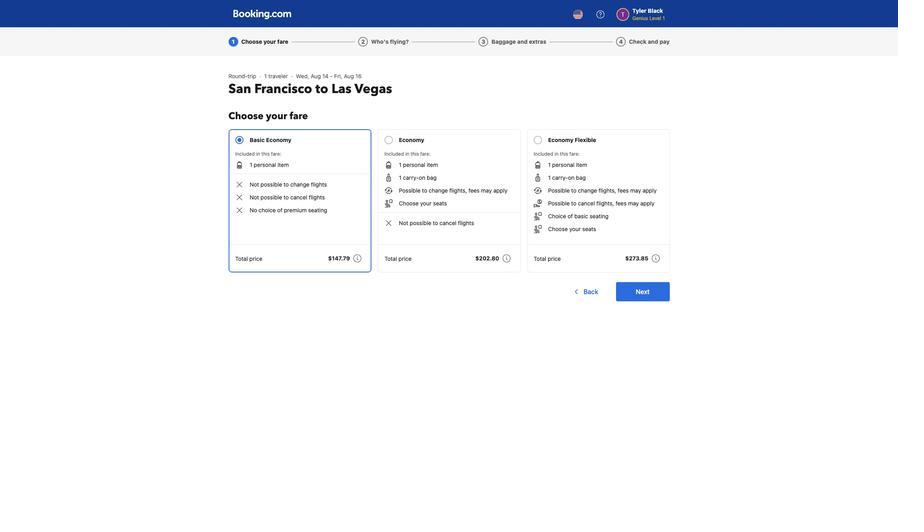 Task type: describe. For each thing, give the bounding box(es) containing it.
trip
[[248, 73, 256, 79]]

genius
[[633, 15, 648, 21]]

economy for economy flexible
[[548, 136, 574, 143]]

next button
[[616, 282, 670, 301]]

possible to cancel flights, fees may apply element
[[548, 199, 655, 207]]

choice
[[548, 213, 566, 220]]

item for economy flexible
[[576, 161, 588, 168]]

may for choose your seats
[[481, 187, 492, 194]]

not possible to change flights
[[250, 181, 327, 188]]

fees inside 'element'
[[616, 200, 627, 207]]

no choice of premium seating
[[250, 207, 327, 213]]

2 aug from the left
[[344, 73, 354, 79]]

change inside not possible to change flights element
[[290, 181, 310, 188]]

in for basic economy
[[256, 151, 260, 157]]

in for economy
[[405, 151, 409, 157]]

baggage and extras
[[492, 38, 547, 45]]

included in this fare: element for economy
[[385, 150, 514, 158]]

possible inside 'element'
[[548, 200, 570, 207]]

included in this fare: element for basic economy
[[235, 150, 365, 158]]

cancel inside 'element'
[[578, 200, 595, 207]]

no choice of premium seating element
[[250, 206, 327, 214]]

economy inside option
[[266, 136, 292, 143]]

apply for possible to cancel flights, fees may apply
[[643, 187, 657, 194]]

tyler
[[633, 7, 647, 14]]

2 vertical spatial possible
[[410, 220, 432, 226]]

1 personal item for economy
[[399, 161, 438, 168]]

not for not possible to change flights element
[[250, 181, 259, 188]]

included for economy
[[385, 151, 404, 157]]

san
[[229, 80, 251, 98]]

seating inside 'no choice of premium seating' element
[[308, 207, 327, 213]]

1 vertical spatial flights
[[309, 194, 325, 201]]

apply inside 'element'
[[641, 200, 655, 207]]

included for basic economy
[[235, 151, 255, 157]]

fare: for economy flexible
[[570, 151, 580, 157]]

choose your seats for the right choose your seats element
[[548, 226, 596, 232]]

item for economy
[[427, 161, 438, 168]]

2 vertical spatial flights
[[458, 220, 474, 226]]

included in this fare: for economy flexible
[[534, 151, 580, 157]]

1 carry-on bag for choose
[[399, 174, 437, 181]]

economy flexible
[[548, 136, 596, 143]]

1 · from the left
[[260, 73, 261, 79]]

change for possible to cancel flights, fees may apply
[[578, 187, 597, 194]]

$202.80
[[476, 255, 499, 262]]

fees for not possible to cancel flights
[[469, 187, 480, 194]]

1 personal item for basic economy
[[250, 161, 289, 168]]

and for baggage
[[518, 38, 528, 45]]

who's flying?
[[371, 38, 409, 45]]

1 horizontal spatial choose your seats element
[[548, 225, 596, 233]]

to inside 'element'
[[572, 200, 577, 207]]

this for economy flexible
[[560, 151, 568, 157]]

3
[[482, 38, 486, 45]]

seats for the right choose your seats element
[[583, 226, 596, 232]]

seats for the left choose your seats element
[[433, 200, 447, 207]]

included in this fare: for basic economy
[[235, 151, 281, 157]]

1 carry-on bag for possible
[[548, 174, 586, 181]]

1 personal item element for basic economy
[[250, 161, 289, 169]]

1 carry-on bag element for choose
[[399, 174, 437, 182]]

$273.85
[[626, 255, 649, 262]]

0 vertical spatial fare
[[277, 38, 289, 45]]

0 vertical spatial not possible to cancel flights element
[[250, 193, 325, 201]]

wed,
[[296, 73, 309, 79]]

to inside round-trip · 1 traveler · wed, aug 14 - fri, aug 16 san francisco to las vegas
[[316, 80, 328, 98]]

14
[[323, 73, 329, 79]]

carry- for possible
[[552, 174, 568, 181]]

choose your seats for the left choose your seats element
[[399, 200, 447, 207]]

basic
[[250, 136, 265, 143]]

fees for choice of basic seating
[[618, 187, 629, 194]]

who's
[[371, 38, 389, 45]]

0 vertical spatial flights
[[311, 181, 327, 188]]

flights, inside 'element'
[[597, 200, 614, 207]]

total price for $202.80
[[385, 255, 412, 262]]

premium
[[284, 207, 307, 213]]

1 horizontal spatial cancel
[[440, 220, 457, 226]]

possible to cancel flights, fees may apply
[[548, 200, 655, 207]]

bag for cancel
[[576, 174, 586, 181]]

may for possible to cancel flights, fees may apply
[[631, 187, 641, 194]]

change for choose your seats
[[429, 187, 448, 194]]

vegas
[[355, 80, 392, 98]]

tyler black genius level 1
[[633, 7, 665, 21]]

las
[[332, 80, 352, 98]]

possible to change flights, fees may apply element for cancel
[[548, 187, 657, 195]]

traveler
[[268, 73, 288, 79]]

extras
[[529, 38, 547, 45]]

possible to change flights, fees may apply for cancel
[[548, 187, 657, 194]]

$147.79
[[328, 255, 350, 262]]

bag for seats
[[427, 174, 437, 181]]

apply for choose your seats
[[494, 187, 508, 194]]

of inside option
[[277, 207, 283, 213]]

choice
[[259, 207, 276, 213]]

black
[[648, 7, 663, 14]]

level
[[650, 15, 662, 21]]



Task type: locate. For each thing, give the bounding box(es) containing it.
3 item from the left
[[576, 161, 588, 168]]

bag
[[427, 174, 437, 181], [576, 174, 586, 181]]

3 price from the left
[[548, 255, 561, 262]]

0 vertical spatial choose your seats
[[399, 200, 447, 207]]

included inside option
[[235, 151, 255, 157]]

of left the basic
[[568, 213, 573, 220]]

1 horizontal spatial ·
[[291, 73, 293, 79]]

0 horizontal spatial not possible to cancel flights
[[250, 194, 325, 201]]

1 horizontal spatial economy
[[399, 136, 424, 143]]

2 horizontal spatial included in this fare: element
[[534, 150, 663, 158]]

3 included from the left
[[534, 151, 553, 157]]

2 included in this fare: from the left
[[385, 151, 431, 157]]

possible
[[399, 187, 421, 194], [548, 187, 570, 194], [548, 200, 570, 207]]

1 horizontal spatial on
[[568, 174, 575, 181]]

0 horizontal spatial in
[[256, 151, 260, 157]]

2 horizontal spatial this
[[560, 151, 568, 157]]

0 horizontal spatial and
[[518, 38, 528, 45]]

possible to change flights, fees may apply element for seats
[[399, 187, 508, 195]]

fare down francisco
[[290, 110, 308, 123]]

cancel
[[290, 194, 307, 201], [578, 200, 595, 207], [440, 220, 457, 226]]

1 fare: from the left
[[271, 151, 281, 157]]

aug left 16
[[344, 73, 354, 79]]

total price for $273.85
[[534, 255, 561, 262]]

2 1 carry-on bag from the left
[[548, 174, 586, 181]]

choose your fare
[[241, 38, 289, 45], [229, 110, 308, 123]]

and
[[518, 38, 528, 45], [648, 38, 659, 45]]

0 horizontal spatial on
[[419, 174, 426, 181]]

1 vertical spatial not
[[250, 194, 259, 201]]

3 this from the left
[[560, 151, 568, 157]]

this for economy
[[411, 151, 419, 157]]

1 horizontal spatial included
[[385, 151, 404, 157]]

0 horizontal spatial fare
[[277, 38, 289, 45]]

2 fare: from the left
[[420, 151, 431, 157]]

0 horizontal spatial possible to change flights, fees may apply element
[[399, 187, 508, 195]]

booking.com logo image
[[233, 9, 291, 19], [233, 9, 291, 19]]

not
[[250, 181, 259, 188], [250, 194, 259, 201], [399, 220, 408, 226]]

0 horizontal spatial 1 personal item element
[[250, 161, 289, 169]]

1 horizontal spatial item
[[427, 161, 438, 168]]

2 economy from the left
[[399, 136, 424, 143]]

next
[[636, 288, 650, 295]]

fare up traveler
[[277, 38, 289, 45]]

1 vertical spatial choose your fare
[[229, 110, 308, 123]]

1 carry-on bag
[[399, 174, 437, 181], [548, 174, 586, 181]]

total for $273.85
[[534, 255, 547, 262]]

3 in from the left
[[555, 151, 559, 157]]

not possible to cancel flights element
[[250, 193, 325, 201], [399, 219, 474, 227]]

1 horizontal spatial carry-
[[552, 174, 568, 181]]

1 horizontal spatial and
[[648, 38, 659, 45]]

2 1 personal item from the left
[[399, 161, 438, 168]]

0 horizontal spatial included
[[235, 151, 255, 157]]

1 vertical spatial choose your seats element
[[548, 225, 596, 233]]

2 horizontal spatial included
[[534, 151, 553, 157]]

economy
[[266, 136, 292, 143], [399, 136, 424, 143], [548, 136, 574, 143]]

seating
[[308, 207, 327, 213], [590, 213, 609, 220]]

in for economy flexible
[[555, 151, 559, 157]]

may inside 'element'
[[628, 200, 639, 207]]

1 horizontal spatial possible to change flights, fees may apply element
[[548, 187, 657, 195]]

total price inside option
[[235, 255, 262, 262]]

1 bag from the left
[[427, 174, 437, 181]]

0 horizontal spatial bag
[[427, 174, 437, 181]]

pay
[[660, 38, 670, 45]]

flights, for cancel
[[599, 187, 617, 194]]

choose your fare up "trip"
[[241, 38, 289, 45]]

2 in from the left
[[405, 151, 409, 157]]

carry- for choose
[[403, 174, 419, 181]]

2 included from the left
[[385, 151, 404, 157]]

1 horizontal spatial not possible to cancel flights element
[[399, 219, 474, 227]]

fare:
[[271, 151, 281, 157], [420, 151, 431, 157], [570, 151, 580, 157]]

1 personal item element for economy
[[399, 161, 438, 169]]

possible
[[261, 181, 282, 188], [261, 194, 282, 201], [410, 220, 432, 226]]

0 horizontal spatial possible to change flights, fees may apply
[[399, 187, 508, 194]]

2 and from the left
[[648, 38, 659, 45]]

fees
[[469, 187, 480, 194], [618, 187, 629, 194], [616, 200, 627, 207]]

back
[[584, 288, 599, 295]]

this for basic economy
[[262, 151, 270, 157]]

flying?
[[390, 38, 409, 45]]

fare: for economy
[[420, 151, 431, 157]]

1 included from the left
[[235, 151, 255, 157]]

1 horizontal spatial seating
[[590, 213, 609, 220]]

16
[[356, 73, 362, 79]]

basic
[[575, 213, 588, 220]]

0 horizontal spatial total price
[[235, 255, 262, 262]]

on for your
[[419, 174, 426, 181]]

possible inside not possible to change flights element
[[261, 181, 282, 188]]

back button
[[568, 282, 603, 301]]

and left pay
[[648, 38, 659, 45]]

0 horizontal spatial personal
[[254, 161, 276, 168]]

1 horizontal spatial 1 personal item element
[[399, 161, 438, 169]]

francisco
[[255, 80, 312, 98]]

choice of basic seating
[[548, 213, 609, 220]]

1 horizontal spatial 1 carry-on bag
[[548, 174, 586, 181]]

2 price from the left
[[399, 255, 412, 262]]

1 aug from the left
[[311, 73, 321, 79]]

and left the extras
[[518, 38, 528, 45]]

round-trip · 1 traveler · wed, aug 14 - fri, aug 16 san francisco to las vegas
[[229, 73, 392, 98]]

0 vertical spatial choose your fare
[[241, 38, 289, 45]]

flexible
[[575, 136, 596, 143]]

1 horizontal spatial fare
[[290, 110, 308, 123]]

included in this fare:
[[235, 151, 281, 157], [385, 151, 431, 157], [534, 151, 580, 157]]

choose your seats element
[[399, 199, 447, 207], [548, 225, 596, 233]]

2
[[361, 38, 365, 45]]

and for check
[[648, 38, 659, 45]]

baggage
[[492, 38, 516, 45]]

3 economy from the left
[[548, 136, 574, 143]]

0 vertical spatial choose your seats element
[[399, 199, 447, 207]]

1 price from the left
[[249, 255, 262, 262]]

3 included in this fare: from the left
[[534, 151, 580, 157]]

1 horizontal spatial included in this fare: element
[[385, 150, 514, 158]]

1 this from the left
[[262, 151, 270, 157]]

2 included in this fare: element from the left
[[385, 150, 514, 158]]

1 1 carry-on bag element from the left
[[399, 174, 437, 182]]

3 included in this fare: element from the left
[[534, 150, 663, 158]]

2 · from the left
[[291, 73, 293, 79]]

check and pay
[[629, 38, 670, 45]]

2 1 personal item element from the left
[[399, 161, 438, 169]]

1 carry-on bag element
[[399, 174, 437, 182], [548, 174, 586, 182]]

1 horizontal spatial included in this fare:
[[385, 151, 431, 157]]

not possible to cancel flights
[[250, 194, 325, 201], [399, 220, 474, 226]]

1 personal from the left
[[254, 161, 276, 168]]

price for $147.79
[[249, 255, 262, 262]]

1 horizontal spatial aug
[[344, 73, 354, 79]]

price for $202.80
[[399, 255, 412, 262]]

0 horizontal spatial seats
[[433, 200, 447, 207]]

3 1 personal item element from the left
[[548, 161, 588, 169]]

flights, for seats
[[450, 187, 467, 194]]

· right "trip"
[[260, 73, 261, 79]]

0 horizontal spatial aug
[[311, 73, 321, 79]]

1 personal item element for economy flexible
[[548, 161, 588, 169]]

1 horizontal spatial fare:
[[420, 151, 431, 157]]

price for $273.85
[[548, 255, 561, 262]]

possible for possible
[[548, 187, 570, 194]]

1 horizontal spatial of
[[568, 213, 573, 220]]

apply
[[494, 187, 508, 194], [643, 187, 657, 194], [641, 200, 655, 207]]

seating right premium
[[308, 207, 327, 213]]

2 horizontal spatial economy
[[548, 136, 574, 143]]

3 1 personal item from the left
[[548, 161, 588, 168]]

on
[[419, 174, 426, 181], [568, 174, 575, 181]]

1 inside tyler black genius level 1
[[663, 15, 665, 21]]

1 horizontal spatial price
[[399, 255, 412, 262]]

0 horizontal spatial 1 carry-on bag
[[399, 174, 437, 181]]

1 horizontal spatial possible to change flights, fees may apply
[[548, 187, 657, 194]]

2 horizontal spatial fare:
[[570, 151, 580, 157]]

0 horizontal spatial 1 personal item
[[250, 161, 289, 168]]

aug
[[311, 73, 321, 79], [344, 73, 354, 79]]

1 horizontal spatial not possible to cancel flights
[[399, 220, 474, 226]]

1 1 personal item element from the left
[[250, 161, 289, 169]]

1 vertical spatial possible
[[261, 194, 282, 201]]

check
[[629, 38, 647, 45]]

possible for choose
[[399, 187, 421, 194]]

2 this from the left
[[411, 151, 419, 157]]

1 horizontal spatial 1 personal item
[[399, 161, 438, 168]]

item inside option
[[278, 161, 289, 168]]

1 vertical spatial not possible to cancel flights element
[[399, 219, 474, 227]]

personal inside option
[[254, 161, 276, 168]]

personal for economy
[[403, 161, 425, 168]]

of
[[277, 207, 283, 213], [568, 213, 573, 220]]

0 horizontal spatial carry-
[[403, 174, 419, 181]]

0 horizontal spatial change
[[290, 181, 310, 188]]

carry-
[[403, 174, 419, 181], [552, 174, 568, 181]]

included in this fare: inside option
[[235, 151, 281, 157]]

aug left the 14
[[311, 73, 321, 79]]

2 possible to change flights, fees may apply element from the left
[[548, 187, 657, 195]]

may
[[481, 187, 492, 194], [631, 187, 641, 194], [628, 200, 639, 207]]

1 on from the left
[[419, 174, 426, 181]]

basic economy
[[250, 136, 292, 143]]

included in this fare: for economy
[[385, 151, 431, 157]]

1 included in this fare: element from the left
[[235, 150, 365, 158]]

total for $147.79
[[235, 255, 248, 262]]

None radio
[[229, 129, 371, 272]]

1 included in this fare: from the left
[[235, 151, 281, 157]]

1 and from the left
[[518, 38, 528, 45]]

1 1 personal item from the left
[[250, 161, 289, 168]]

1 possible to change flights, fees may apply element from the left
[[399, 187, 508, 195]]

2 horizontal spatial cancel
[[578, 200, 595, 207]]

included
[[235, 151, 255, 157], [385, 151, 404, 157], [534, 151, 553, 157]]

0 horizontal spatial fare:
[[271, 151, 281, 157]]

1 item from the left
[[278, 161, 289, 168]]

0 vertical spatial seats
[[433, 200, 447, 207]]

economy for economy
[[399, 136, 424, 143]]

total price for $147.79
[[235, 255, 262, 262]]

1 total from the left
[[235, 255, 248, 262]]

0 horizontal spatial 1 carry-on bag element
[[399, 174, 437, 182]]

1 total price from the left
[[235, 255, 262, 262]]

1
[[663, 15, 665, 21], [232, 38, 235, 45], [264, 73, 267, 79], [250, 161, 252, 168], [399, 161, 402, 168], [548, 161, 551, 168], [399, 174, 402, 181], [548, 174, 551, 181]]

included in this fare: element
[[235, 150, 365, 158], [385, 150, 514, 158], [534, 150, 663, 158]]

price
[[249, 255, 262, 262], [399, 255, 412, 262], [548, 255, 561, 262]]

2 horizontal spatial 1 personal item element
[[548, 161, 588, 169]]

1 in from the left
[[256, 151, 260, 157]]

total
[[235, 255, 248, 262], [385, 255, 397, 262], [534, 255, 547, 262]]

not for the top not possible to cancel flights element
[[250, 194, 259, 201]]

0 horizontal spatial not possible to cancel flights element
[[250, 193, 325, 201]]

seating down possible to cancel flights, fees may apply 'element'
[[590, 213, 609, 220]]

1 horizontal spatial bag
[[576, 174, 586, 181]]

2 horizontal spatial item
[[576, 161, 588, 168]]

1 carry- from the left
[[403, 174, 419, 181]]

on for to
[[568, 174, 575, 181]]

change
[[290, 181, 310, 188], [429, 187, 448, 194], [578, 187, 597, 194]]

to
[[316, 80, 328, 98], [284, 181, 289, 188], [422, 187, 427, 194], [572, 187, 577, 194], [284, 194, 289, 201], [572, 200, 577, 207], [433, 220, 438, 226]]

1 inside round-trip · 1 traveler · wed, aug 14 - fri, aug 16 san francisco to las vegas
[[264, 73, 267, 79]]

3 total from the left
[[534, 255, 547, 262]]

1 horizontal spatial choose your seats
[[548, 226, 596, 232]]

1 economy from the left
[[266, 136, 292, 143]]

2 horizontal spatial total price
[[534, 255, 561, 262]]

0 horizontal spatial cancel
[[290, 194, 307, 201]]

2 horizontal spatial price
[[548, 255, 561, 262]]

this
[[262, 151, 270, 157], [411, 151, 419, 157], [560, 151, 568, 157]]

2 horizontal spatial in
[[555, 151, 559, 157]]

1 personal item element
[[250, 161, 289, 169], [399, 161, 438, 169], [548, 161, 588, 169]]

2 personal from the left
[[403, 161, 425, 168]]

0 horizontal spatial item
[[278, 161, 289, 168]]

round-
[[229, 73, 248, 79]]

total for $202.80
[[385, 255, 397, 262]]

2 possible to change flights, fees may apply from the left
[[548, 187, 657, 194]]

1 possible to change flights, fees may apply from the left
[[399, 187, 508, 194]]

0 vertical spatial possible
[[261, 181, 282, 188]]

2 bag from the left
[[576, 174, 586, 181]]

1 horizontal spatial total price
[[385, 255, 412, 262]]

2 item from the left
[[427, 161, 438, 168]]

2 horizontal spatial total
[[534, 255, 547, 262]]

0 vertical spatial not possible to cancel flights
[[250, 194, 325, 201]]

0 horizontal spatial total
[[235, 255, 248, 262]]

in
[[256, 151, 260, 157], [405, 151, 409, 157], [555, 151, 559, 157]]

1 personal item for economy flexible
[[548, 161, 588, 168]]

flights
[[311, 181, 327, 188], [309, 194, 325, 201], [458, 220, 474, 226]]

of inside 'element'
[[568, 213, 573, 220]]

total price
[[235, 255, 262, 262], [385, 255, 412, 262], [534, 255, 561, 262]]

0 horizontal spatial included in this fare:
[[235, 151, 281, 157]]

0 horizontal spatial ·
[[260, 73, 261, 79]]

not for rightmost not possible to cancel flights element
[[399, 220, 408, 226]]

none radio containing basic economy
[[229, 129, 371, 272]]

included in this fare: element for economy flexible
[[534, 150, 663, 158]]

0 horizontal spatial choose your seats
[[399, 200, 447, 207]]

personal for basic economy
[[254, 161, 276, 168]]

0 vertical spatial not
[[250, 181, 259, 188]]

-
[[330, 73, 333, 79]]

2 vertical spatial not
[[399, 220, 408, 226]]

1 horizontal spatial 1 carry-on bag element
[[548, 174, 586, 182]]

2 total from the left
[[385, 255, 397, 262]]

3 personal from the left
[[552, 161, 575, 168]]

0 horizontal spatial choose your seats element
[[399, 199, 447, 207]]

of right "choice"
[[277, 207, 283, 213]]

0 horizontal spatial this
[[262, 151, 270, 157]]

included for economy flexible
[[534, 151, 553, 157]]

choose your seats
[[399, 200, 447, 207], [548, 226, 596, 232]]

possible to change flights, fees may apply element
[[399, 187, 508, 195], [548, 187, 657, 195]]

3 fare: from the left
[[570, 151, 580, 157]]

1 carry-on bag element for possible
[[548, 174, 586, 182]]

1 horizontal spatial change
[[429, 187, 448, 194]]

1 horizontal spatial total
[[385, 255, 397, 262]]

1 vertical spatial choose your seats
[[548, 226, 596, 232]]

3 total price from the left
[[534, 255, 561, 262]]

fri,
[[334, 73, 342, 79]]

choose your fare up basic economy
[[229, 110, 308, 123]]

2 1 carry-on bag element from the left
[[548, 174, 586, 182]]

no
[[250, 207, 257, 213]]

item
[[278, 161, 289, 168], [427, 161, 438, 168], [576, 161, 588, 168]]

4
[[619, 38, 623, 45]]

possible to change flights, fees may apply
[[399, 187, 508, 194], [548, 187, 657, 194]]

personal
[[254, 161, 276, 168], [403, 161, 425, 168], [552, 161, 575, 168]]

not possible to change flights element
[[250, 181, 327, 189]]

0 horizontal spatial included in this fare: element
[[235, 150, 365, 158]]

2 total price from the left
[[385, 255, 412, 262]]

seats
[[433, 200, 447, 207], [583, 226, 596, 232]]

possible to change flights, fees may apply for seats
[[399, 187, 508, 194]]

1 horizontal spatial in
[[405, 151, 409, 157]]

0 horizontal spatial price
[[249, 255, 262, 262]]

·
[[260, 73, 261, 79], [291, 73, 293, 79]]

None radio
[[378, 129, 521, 272], [527, 129, 670, 272], [378, 129, 521, 272], [527, 129, 670, 272]]

1 vertical spatial not possible to cancel flights
[[399, 220, 474, 226]]

0 horizontal spatial economy
[[266, 136, 292, 143]]

0 horizontal spatial of
[[277, 207, 283, 213]]

1 horizontal spatial this
[[411, 151, 419, 157]]

2 carry- from the left
[[552, 174, 568, 181]]

1 personal item
[[250, 161, 289, 168], [399, 161, 438, 168], [548, 161, 588, 168]]

2 horizontal spatial included in this fare:
[[534, 151, 580, 157]]

choice of basic seating element
[[548, 212, 609, 220]]

choose
[[241, 38, 262, 45], [229, 110, 264, 123], [399, 200, 419, 207], [548, 226, 568, 232]]

item for basic economy
[[278, 161, 289, 168]]

seating inside choice of basic seating 'element'
[[590, 213, 609, 220]]

1 vertical spatial fare
[[290, 110, 308, 123]]

1 horizontal spatial personal
[[403, 161, 425, 168]]

· left wed,
[[291, 73, 293, 79]]

your
[[264, 38, 276, 45], [266, 110, 287, 123], [420, 200, 432, 207], [570, 226, 581, 232]]

fare: for basic economy
[[271, 151, 281, 157]]

personal for economy flexible
[[552, 161, 575, 168]]

fare
[[277, 38, 289, 45], [290, 110, 308, 123]]

1 1 carry-on bag from the left
[[399, 174, 437, 181]]

flights,
[[450, 187, 467, 194], [599, 187, 617, 194], [597, 200, 614, 207]]

2 on from the left
[[568, 174, 575, 181]]



Task type: vqa. For each thing, say whether or not it's contained in the screenshot.
the price for 13:58
no



